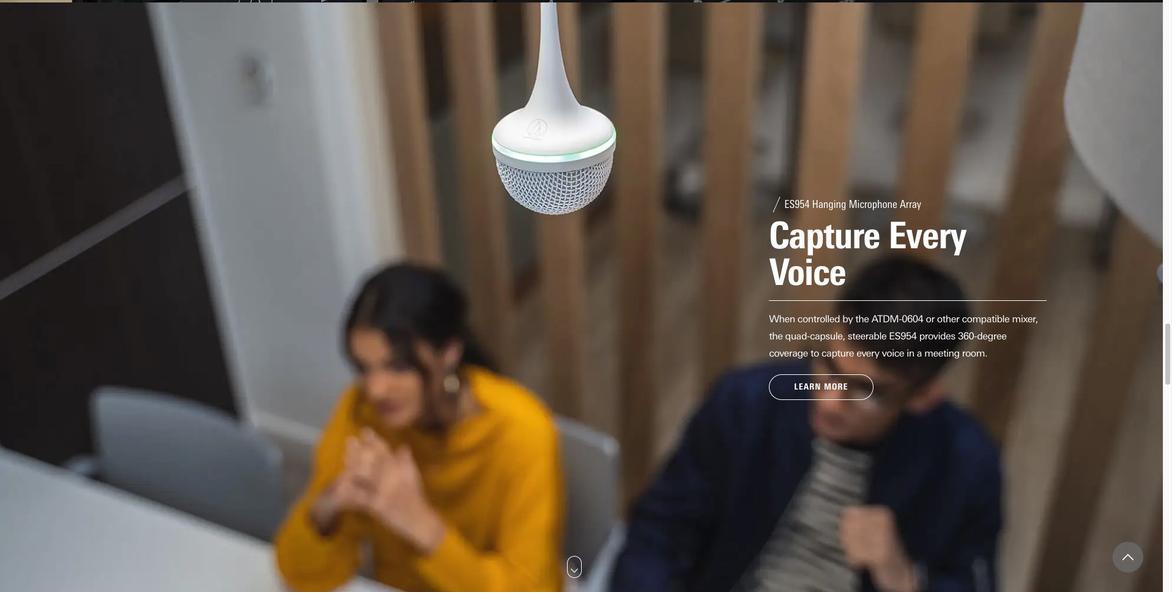 Task type: locate. For each thing, give the bounding box(es) containing it.
the
[[855, 313, 869, 325], [769, 330, 783, 342]]

0604
[[902, 313, 923, 325]]

provides
[[919, 330, 955, 342]]

0 horizontal spatial the
[[769, 330, 783, 342]]

learn more link
[[769, 374, 873, 400]]

1 vertical spatial the
[[769, 330, 783, 342]]

atdm-
[[872, 313, 902, 325]]

by
[[843, 313, 853, 325]]

arrow up image
[[1123, 552, 1134, 563]]

learn
[[794, 382, 821, 392]]

mixer,
[[1012, 313, 1038, 325]]

learn more
[[794, 382, 848, 392]]

the down when
[[769, 330, 783, 342]]

voice
[[882, 347, 904, 359]]

in
[[907, 347, 914, 359]]

to
[[811, 347, 819, 359]]

0 vertical spatial the
[[855, 313, 869, 325]]

learn more button
[[769, 374, 873, 400]]

room.
[[962, 347, 987, 359]]

degree
[[977, 330, 1007, 342]]

a
[[917, 347, 922, 359]]

or
[[926, 313, 935, 325]]

the right by
[[855, 313, 869, 325]]



Task type: describe. For each thing, give the bounding box(es) containing it.
when
[[769, 313, 795, 325]]

quad-
[[785, 330, 810, 342]]

steerable
[[848, 330, 887, 342]]

360-
[[958, 330, 977, 342]]

compatible
[[962, 313, 1010, 325]]

every
[[856, 347, 879, 359]]

1 horizontal spatial the
[[855, 313, 869, 325]]

capsule,
[[810, 330, 845, 342]]

when controlled by the atdm-0604 or other compatible mixer, the quad-capsule, steerable es954 provides 360-degree coverage to capture every voice in a meeting room.
[[769, 313, 1038, 359]]

capture
[[822, 347, 854, 359]]

more
[[824, 382, 848, 392]]

controlled
[[798, 313, 840, 325]]

es954
[[889, 330, 917, 342]]

coverage
[[769, 347, 808, 359]]

meeting
[[924, 347, 960, 359]]

3000 series wireless system in equipment cabinet image
[[0, 0, 1163, 3]]

es954 microphone hanging from ceiling in small meeting room image
[[0, 3, 1163, 592]]

other
[[937, 313, 959, 325]]



Task type: vqa. For each thing, say whether or not it's contained in the screenshot.
the leftmost the
yes



